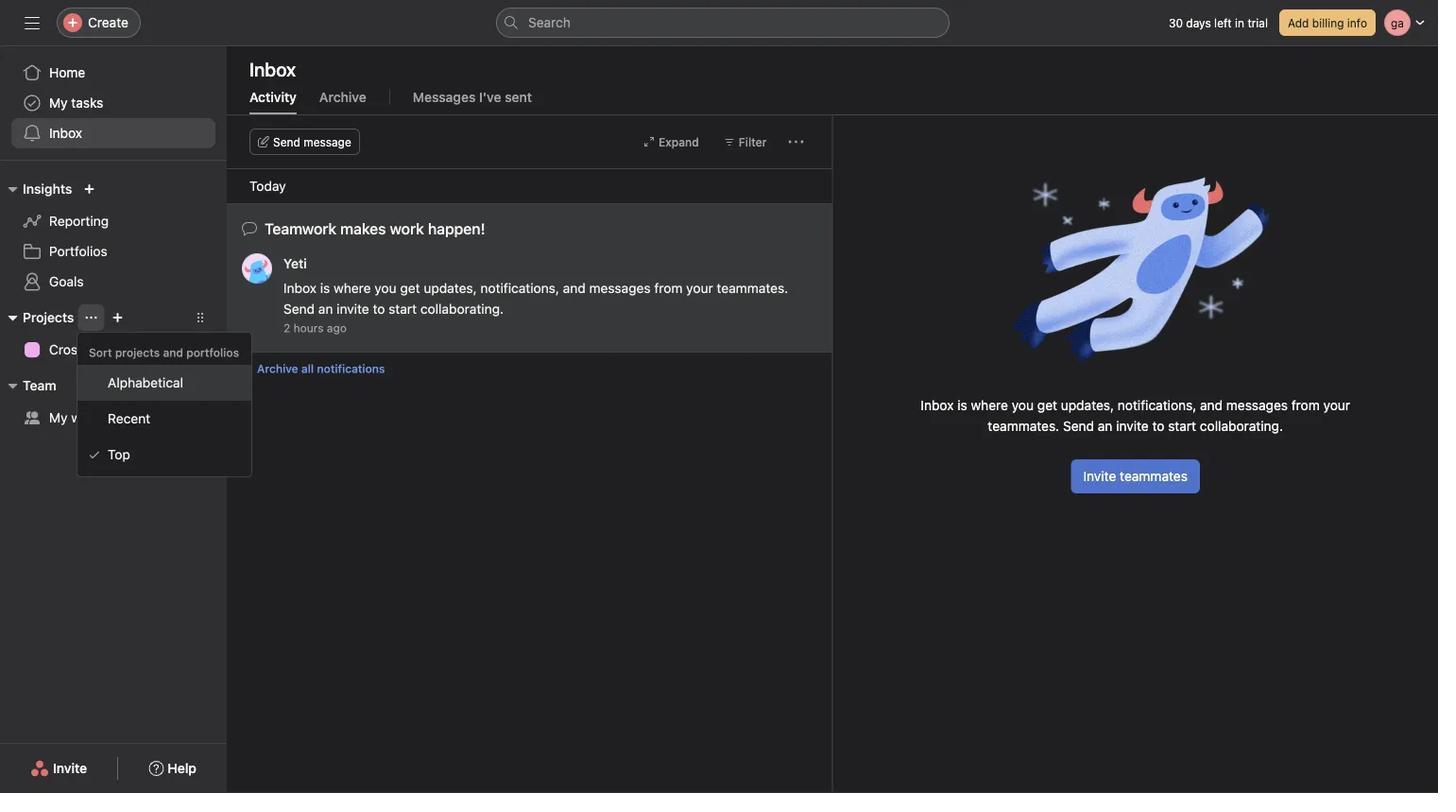 Task type: describe. For each thing, give the bounding box(es) containing it.
search button
[[496, 8, 950, 38]]

recent
[[108, 411, 150, 426]]

messages inside inbox is where you get updates, notifications, and messages from your teammates. send an invite to start collaborating.
[[1227, 398, 1289, 413]]

get inside yeti inbox is where you get updates, notifications, and messages from your teammates. send an invite to start collaborating. 2 hours ago
[[400, 280, 420, 296]]

yeti
[[284, 256, 307, 271]]

info
[[1348, 16, 1368, 29]]

filter
[[739, 135, 767, 148]]

send message
[[273, 135, 351, 148]]

send message button
[[250, 129, 360, 155]]

projects element
[[0, 301, 227, 369]]

show options, current sort, top image
[[85, 312, 97, 323]]

where inside inbox is where you get updates, notifications, and messages from your teammates. send an invite to start collaborating.
[[971, 398, 1009, 413]]

invite inside yeti inbox is where you get updates, notifications, and messages from your teammates. send an invite to start collaborating. 2 hours ago
[[337, 301, 369, 317]]

in
[[1236, 16, 1245, 29]]

invite teammates button
[[1072, 459, 1201, 494]]

my workspace
[[49, 410, 137, 425]]

notifications, inside yeti inbox is where you get updates, notifications, and messages from your teammates. send an invite to start collaborating. 2 hours ago
[[481, 280, 560, 296]]

invite inside inbox is where you get updates, notifications, and messages from your teammates. send an invite to start collaborating.
[[1117, 418, 1149, 434]]

search
[[528, 15, 571, 30]]

today
[[250, 178, 286, 194]]

my tasks link
[[11, 88, 216, 118]]

add
[[1289, 16, 1310, 29]]

add billing info button
[[1280, 9, 1377, 36]]

and inside inbox is where you get updates, notifications, and messages from your teammates. send an invite to start collaborating.
[[1201, 398, 1223, 413]]

invite button
[[18, 752, 99, 786]]

days
[[1187, 16, 1212, 29]]

makes
[[341, 220, 386, 238]]

archive for archive all notifications
[[257, 362, 298, 375]]

you inside yeti inbox is where you get updates, notifications, and messages from your teammates. send an invite to start collaborating. 2 hours ago
[[375, 280, 397, 296]]

projects
[[115, 346, 160, 359]]

work happen!
[[390, 220, 486, 238]]

inbox link
[[11, 118, 216, 148]]

30 days left in trial
[[1169, 16, 1269, 29]]

help
[[168, 761, 197, 776]]

messages inside yeti inbox is where you get updates, notifications, and messages from your teammates. send an invite to start collaborating. 2 hours ago
[[589, 280, 651, 296]]

team
[[23, 378, 56, 393]]

new image
[[84, 183, 95, 195]]

more actions image
[[736, 226, 751, 241]]

your inside inbox is where you get updates, notifications, and messages from your teammates. send an invite to start collaborating.
[[1324, 398, 1351, 413]]

teammates. inside inbox is where you get updates, notifications, and messages from your teammates. send an invite to start collaborating.
[[988, 418, 1060, 434]]

yeti inbox is where you get updates, notifications, and messages from your teammates. send an invite to start collaborating. 2 hours ago
[[284, 256, 792, 335]]

portfolios
[[186, 346, 239, 359]]

cross-
[[49, 342, 90, 357]]

all
[[302, 362, 314, 375]]

team button
[[0, 374, 56, 397]]

message
[[304, 135, 351, 148]]

hours
[[294, 321, 324, 335]]

30
[[1169, 16, 1184, 29]]

your inside yeti inbox is where you get updates, notifications, and messages from your teammates. send an invite to start collaborating. 2 hours ago
[[687, 280, 714, 296]]

updates, inside inbox is where you get updates, notifications, and messages from your teammates. send an invite to start collaborating.
[[1061, 398, 1115, 413]]

send inside button
[[273, 135, 301, 148]]

functional
[[90, 342, 151, 357]]

workspace
[[71, 410, 137, 425]]

archive for archive
[[319, 89, 367, 105]]

where inside yeti inbox is where you get updates, notifications, and messages from your teammates. send an invite to start collaborating. 2 hours ago
[[334, 280, 371, 296]]

inbox inside global element
[[49, 125, 82, 141]]

top
[[108, 447, 130, 462]]

inbox is where you get updates, notifications, and messages from your teammates. send an invite to start collaborating.
[[921, 398, 1351, 434]]

goals
[[49, 274, 84, 289]]

activity
[[250, 89, 297, 105]]

activity link
[[250, 89, 297, 114]]

portfolios
[[49, 243, 107, 259]]

messages
[[413, 89, 476, 105]]

expand button
[[635, 129, 708, 155]]

send inside yeti inbox is where you get updates, notifications, and messages from your teammates. send an invite to start collaborating. 2 hours ago
[[284, 301, 315, 317]]

home link
[[11, 58, 216, 88]]

and inside yeti inbox is where you get updates, notifications, and messages from your teammates. send an invite to start collaborating. 2 hours ago
[[563, 280, 586, 296]]

updates, inside yeti inbox is where you get updates, notifications, and messages from your teammates. send an invite to start collaborating. 2 hours ago
[[424, 280, 477, 296]]

teams element
[[0, 369, 227, 437]]

send inside inbox is where you get updates, notifications, and messages from your teammates. send an invite to start collaborating.
[[1064, 418, 1095, 434]]

add to bookmarks image
[[766, 226, 781, 241]]



Task type: locate. For each thing, give the bounding box(es) containing it.
sort
[[89, 346, 112, 359]]

notifications,
[[481, 280, 560, 296], [1118, 398, 1197, 413]]

1 vertical spatial teammates.
[[988, 418, 1060, 434]]

invite inside invite button
[[53, 761, 87, 776]]

1 horizontal spatial get
[[1038, 398, 1058, 413]]

notifications
[[317, 362, 385, 375]]

messages
[[589, 280, 651, 296], [1227, 398, 1289, 413]]

archive all notifications
[[257, 362, 385, 375]]

1 horizontal spatial notifications,
[[1118, 398, 1197, 413]]

filter button
[[716, 129, 776, 155]]

hide sidebar image
[[25, 15, 40, 30]]

0 horizontal spatial invite
[[337, 301, 369, 317]]

0 horizontal spatial teammates.
[[717, 280, 789, 296]]

an up invite teammates
[[1098, 418, 1113, 434]]

where
[[334, 280, 371, 296], [971, 398, 1009, 413]]

trial
[[1248, 16, 1269, 29]]

start
[[389, 301, 417, 317], [1169, 418, 1197, 434]]

notifications, inside inbox is where you get updates, notifications, and messages from your teammates. send an invite to start collaborating.
[[1118, 398, 1197, 413]]

collaborating. inside yeti inbox is where you get updates, notifications, and messages from your teammates. send an invite to start collaborating. 2 hours ago
[[421, 301, 504, 317]]

reporting link
[[11, 206, 216, 236]]

ago
[[327, 321, 347, 335]]

1 vertical spatial from
[[1292, 398, 1321, 413]]

left
[[1215, 16, 1233, 29]]

1 vertical spatial collaborating.
[[1201, 418, 1284, 434]]

0 vertical spatial you
[[375, 280, 397, 296]]

cross-functional project plan link
[[11, 335, 227, 365]]

0 vertical spatial is
[[320, 280, 330, 296]]

1 vertical spatial to
[[1153, 418, 1165, 434]]

my inside "my workspace" link
[[49, 410, 68, 425]]

billing
[[1313, 16, 1345, 29]]

collaborating. inside inbox is where you get updates, notifications, and messages from your teammates. send an invite to start collaborating.
[[1201, 418, 1284, 434]]

0 vertical spatial your
[[687, 280, 714, 296]]

1 vertical spatial updates,
[[1061, 398, 1115, 413]]

2 vertical spatial send
[[1064, 418, 1095, 434]]

invite for invite
[[53, 761, 87, 776]]

0 horizontal spatial collaborating.
[[421, 301, 504, 317]]

and
[[563, 280, 586, 296], [163, 346, 183, 359], [1201, 398, 1223, 413]]

0 horizontal spatial messages
[[589, 280, 651, 296]]

1 horizontal spatial updates,
[[1061, 398, 1115, 413]]

is inside yeti inbox is where you get updates, notifications, and messages from your teammates. send an invite to start collaborating. 2 hours ago
[[320, 280, 330, 296]]

global element
[[0, 46, 227, 160]]

1 horizontal spatial messages
[[1227, 398, 1289, 413]]

sort projects and portfolios
[[89, 346, 239, 359]]

0 vertical spatial to
[[373, 301, 385, 317]]

my workspace link
[[11, 403, 216, 433]]

1 vertical spatial archive
[[257, 362, 298, 375]]

messages i've sent link
[[413, 89, 532, 114]]

project
[[154, 342, 197, 357]]

portfolios link
[[11, 236, 216, 267]]

updates, down work happen!
[[424, 280, 477, 296]]

inbox inside inbox is where you get updates, notifications, and messages from your teammates. send an invite to start collaborating.
[[921, 398, 954, 413]]

more actions image
[[789, 134, 804, 149]]

start inside inbox is where you get updates, notifications, and messages from your teammates. send an invite to start collaborating.
[[1169, 418, 1197, 434]]

expand
[[659, 135, 699, 148]]

plan
[[201, 342, 227, 357]]

inbox
[[250, 58, 296, 80], [49, 125, 82, 141], [284, 280, 317, 296], [921, 398, 954, 413]]

help button
[[136, 752, 209, 786]]

1 horizontal spatial you
[[1012, 398, 1034, 413]]

get
[[400, 280, 420, 296], [1038, 398, 1058, 413]]

1 horizontal spatial to
[[1153, 418, 1165, 434]]

from inside yeti inbox is where you get updates, notifications, and messages from your teammates. send an invite to start collaborating. 2 hours ago
[[655, 280, 683, 296]]

0 horizontal spatial archive
[[257, 362, 298, 375]]

1 my from the top
[[49, 95, 68, 111]]

alphabetical
[[108, 375, 183, 390]]

1 horizontal spatial from
[[1292, 398, 1321, 413]]

tasks
[[71, 95, 103, 111]]

1 vertical spatial an
[[1098, 418, 1113, 434]]

start inside yeti inbox is where you get updates, notifications, and messages from your teammates. send an invite to start collaborating. 2 hours ago
[[389, 301, 417, 317]]

1 horizontal spatial teammates.
[[988, 418, 1060, 434]]

messages i've sent
[[413, 89, 532, 105]]

1 vertical spatial messages
[[1227, 398, 1289, 413]]

1 vertical spatial is
[[958, 398, 968, 413]]

reporting
[[49, 213, 109, 229]]

to inside yeti inbox is where you get updates, notifications, and messages from your teammates. send an invite to start collaborating. 2 hours ago
[[373, 301, 385, 317]]

you
[[375, 280, 397, 296], [1012, 398, 1034, 413]]

you inside inbox is where you get updates, notifications, and messages from your teammates. send an invite to start collaborating.
[[1012, 398, 1034, 413]]

teammates. inside yeti inbox is where you get updates, notifications, and messages from your teammates. send an invite to start collaborating. 2 hours ago
[[717, 280, 789, 296]]

invite
[[1084, 468, 1117, 484], [53, 761, 87, 776]]

notifications, up teammates on the bottom of the page
[[1118, 398, 1197, 413]]

0 horizontal spatial where
[[334, 280, 371, 296]]

add billing info
[[1289, 16, 1368, 29]]

0 horizontal spatial start
[[389, 301, 417, 317]]

0 vertical spatial teammates.
[[717, 280, 789, 296]]

1 vertical spatial invite
[[53, 761, 87, 776]]

my down the team
[[49, 410, 68, 425]]

0 horizontal spatial invite
[[53, 761, 87, 776]]

home
[[49, 65, 85, 80]]

archive up the message
[[319, 89, 367, 105]]

0 horizontal spatial your
[[687, 280, 714, 296]]

collaborating.
[[421, 301, 504, 317], [1201, 418, 1284, 434]]

archive notification image
[[797, 226, 812, 241]]

archive all notifications button
[[227, 353, 832, 385]]

insights button
[[0, 178, 72, 200]]

cross-functional project plan
[[49, 342, 227, 357]]

1 vertical spatial get
[[1038, 398, 1058, 413]]

alphabetical radio item
[[78, 365, 251, 401]]

i've
[[479, 89, 502, 105]]

my
[[49, 95, 68, 111], [49, 410, 68, 425]]

0 vertical spatial from
[[655, 280, 683, 296]]

inbox inside yeti inbox is where you get updates, notifications, and messages from your teammates. send an invite to start collaborating. 2 hours ago
[[284, 280, 317, 296]]

0 vertical spatial invite
[[1084, 468, 1117, 484]]

archive
[[319, 89, 367, 105], [257, 362, 298, 375]]

send left the message
[[273, 135, 301, 148]]

2 horizontal spatial and
[[1201, 398, 1223, 413]]

sent
[[505, 89, 532, 105]]

1 vertical spatial send
[[284, 301, 315, 317]]

an
[[318, 301, 333, 317], [1098, 418, 1113, 434]]

2
[[284, 321, 290, 335]]

0 vertical spatial updates,
[[424, 280, 477, 296]]

1 horizontal spatial start
[[1169, 418, 1197, 434]]

goals link
[[11, 267, 216, 297]]

1 horizontal spatial and
[[563, 280, 586, 296]]

0 horizontal spatial get
[[400, 280, 420, 296]]

archive left all
[[257, 362, 298, 375]]

send up the hours
[[284, 301, 315, 317]]

0 vertical spatial messages
[[589, 280, 651, 296]]

invite up ago
[[337, 301, 369, 317]]

to
[[373, 301, 385, 317], [1153, 418, 1165, 434]]

1 vertical spatial invite
[[1117, 418, 1149, 434]]

0 vertical spatial notifications,
[[481, 280, 560, 296]]

teammates.
[[717, 280, 789, 296], [988, 418, 1060, 434]]

updates, up invite teammates
[[1061, 398, 1115, 413]]

1 vertical spatial your
[[1324, 398, 1351, 413]]

1 vertical spatial where
[[971, 398, 1009, 413]]

invite for invite teammates
[[1084, 468, 1117, 484]]

1 vertical spatial notifications,
[[1118, 398, 1197, 413]]

1 horizontal spatial archive
[[319, 89, 367, 105]]

1 horizontal spatial is
[[958, 398, 968, 413]]

an inside inbox is where you get updates, notifications, and messages from your teammates. send an invite to start collaborating.
[[1098, 418, 1113, 434]]

start down teamwork makes work happen!
[[389, 301, 417, 317]]

is
[[320, 280, 330, 296], [958, 398, 968, 413]]

0 vertical spatial where
[[334, 280, 371, 296]]

my inside my tasks link
[[49, 95, 68, 111]]

archive inside button
[[257, 362, 298, 375]]

search list box
[[496, 8, 950, 38]]

is inside inbox is where you get updates, notifications, and messages from your teammates. send an invite to start collaborating.
[[958, 398, 968, 413]]

0 vertical spatial an
[[318, 301, 333, 317]]

invite teammates
[[1084, 468, 1188, 484]]

0 vertical spatial archive
[[319, 89, 367, 105]]

1 horizontal spatial invite
[[1084, 468, 1117, 484]]

2 vertical spatial and
[[1201, 398, 1223, 413]]

0 horizontal spatial is
[[320, 280, 330, 296]]

1 horizontal spatial where
[[971, 398, 1009, 413]]

updates,
[[424, 280, 477, 296], [1061, 398, 1115, 413]]

insights
[[23, 181, 72, 197]]

0 horizontal spatial from
[[655, 280, 683, 296]]

0 vertical spatial my
[[49, 95, 68, 111]]

from inside inbox is where you get updates, notifications, and messages from your teammates. send an invite to start collaborating.
[[1292, 398, 1321, 413]]

0 vertical spatial start
[[389, 301, 417, 317]]

create
[[88, 15, 129, 30]]

2 my from the top
[[49, 410, 68, 425]]

my tasks
[[49, 95, 103, 111]]

invite up invite teammates
[[1117, 418, 1149, 434]]

get inside inbox is where you get updates, notifications, and messages from your teammates. send an invite to start collaborating.
[[1038, 398, 1058, 413]]

insights element
[[0, 172, 227, 301]]

my for my tasks
[[49, 95, 68, 111]]

to up notifications
[[373, 301, 385, 317]]

1 horizontal spatial an
[[1098, 418, 1113, 434]]

0 horizontal spatial and
[[163, 346, 183, 359]]

1 horizontal spatial your
[[1324, 398, 1351, 413]]

my left tasks
[[49, 95, 68, 111]]

invite
[[337, 301, 369, 317], [1117, 418, 1149, 434]]

projects button
[[0, 306, 74, 329]]

an inside yeti inbox is where you get updates, notifications, and messages from your teammates. send an invite to start collaborating. 2 hours ago
[[318, 301, 333, 317]]

0 horizontal spatial notifications,
[[481, 280, 560, 296]]

0 horizontal spatial updates,
[[424, 280, 477, 296]]

0 vertical spatial and
[[563, 280, 586, 296]]

invite inside invite teammates button
[[1084, 468, 1117, 484]]

0 vertical spatial get
[[400, 280, 420, 296]]

1 horizontal spatial collaborating.
[[1201, 418, 1284, 434]]

0 horizontal spatial to
[[373, 301, 385, 317]]

teammates
[[1120, 468, 1188, 484]]

1 vertical spatial you
[[1012, 398, 1034, 413]]

to inside inbox is where you get updates, notifications, and messages from your teammates. send an invite to start collaborating.
[[1153, 418, 1165, 434]]

start up teammates on the bottom of the page
[[1169, 418, 1197, 434]]

0 vertical spatial collaborating.
[[421, 301, 504, 317]]

archive link
[[319, 89, 367, 114]]

1 horizontal spatial invite
[[1117, 418, 1149, 434]]

1 vertical spatial my
[[49, 410, 68, 425]]

1 vertical spatial start
[[1169, 418, 1197, 434]]

send up invite teammates
[[1064, 418, 1095, 434]]

projects
[[23, 310, 74, 325]]

1 vertical spatial and
[[163, 346, 183, 359]]

create button
[[57, 8, 141, 38]]

0 horizontal spatial you
[[375, 280, 397, 296]]

my for my workspace
[[49, 410, 68, 425]]

send
[[273, 135, 301, 148], [284, 301, 315, 317], [1064, 418, 1095, 434]]

0 vertical spatial invite
[[337, 301, 369, 317]]

teamwork makes work happen!
[[265, 220, 486, 238]]

new project or portfolio image
[[112, 312, 123, 323]]

0 horizontal spatial an
[[318, 301, 333, 317]]

to up teammates on the bottom of the page
[[1153, 418, 1165, 434]]

notifications, up archive all notifications button
[[481, 280, 560, 296]]

an up ago
[[318, 301, 333, 317]]

teamwork
[[265, 220, 337, 238]]

0 vertical spatial send
[[273, 135, 301, 148]]



Task type: vqa. For each thing, say whether or not it's contained in the screenshot.
the you
yes



